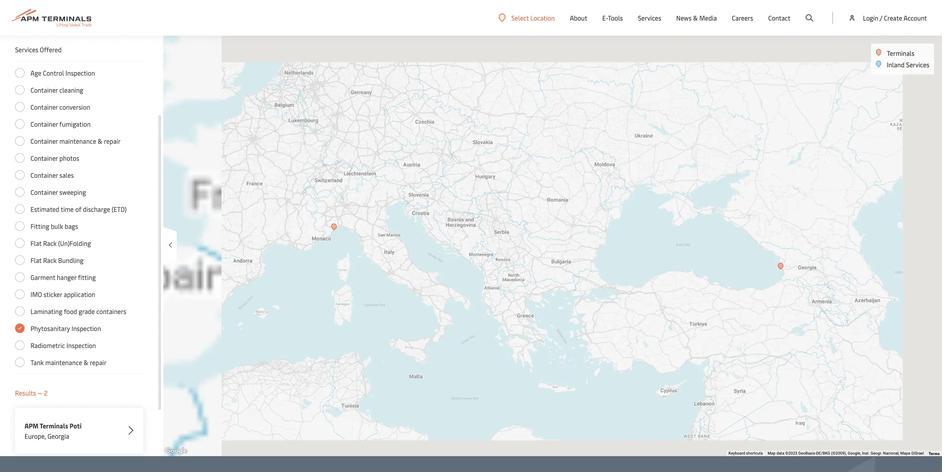 Task type: describe. For each thing, give the bounding box(es) containing it.
& for container maintenance & repair
[[98, 137, 102, 146]]

rack for bundling
[[43, 256, 57, 265]]

login / create account link
[[849, 0, 928, 36]]

mapa
[[901, 452, 911, 456]]

container for container sweeping
[[31, 188, 58, 197]]

Tank maintenance & repair radio
[[15, 358, 25, 368]]

inland services
[[888, 60, 930, 69]]

Container conversion radio
[[15, 102, 25, 112]]

media
[[700, 13, 717, 22]]

select location
[[512, 13, 555, 22]]

Age Control Inspection radio
[[15, 68, 25, 78]]

of
[[75, 205, 81, 214]]

shortcuts
[[747, 452, 764, 456]]

Phytosanitary Inspection radio
[[15, 324, 25, 334]]

rack for (un)folding
[[43, 239, 57, 248]]

radiometric inspection
[[31, 342, 96, 350]]

fitting bulk bags
[[31, 222, 78, 231]]

hanger
[[57, 273, 76, 282]]

container for container maintenance & repair
[[31, 137, 58, 146]]

©2023
[[786, 452, 798, 456]]

container sales
[[31, 171, 74, 180]]

news & media button
[[677, 0, 717, 36]]

container for container conversion
[[31, 103, 58, 111]]

map
[[768, 452, 776, 456]]

gisrael
[[912, 452, 925, 456]]

fitting
[[31, 222, 49, 231]]

—
[[38, 389, 42, 398]]

select
[[512, 13, 529, 22]]

bags
[[65, 222, 78, 231]]

location
[[531, 13, 555, 22]]

careers button
[[733, 0, 754, 36]]

container sweeping
[[31, 188, 86, 197]]

/
[[880, 13, 883, 22]]

apm
[[25, 422, 38, 431]]

repair for container maintenance & repair
[[104, 137, 121, 146]]

fitting
[[78, 273, 96, 282]]

sales
[[59, 171, 74, 180]]

map region
[[102, 0, 943, 473]]

Container cleaning radio
[[15, 85, 25, 95]]

Flat Rack Bundling radio
[[15, 256, 25, 265]]

Fitting bulk bags radio
[[15, 222, 25, 231]]

news
[[677, 13, 692, 22]]

sticker
[[44, 290, 62, 299]]

garment
[[31, 273, 55, 282]]

map data ©2023 geobasis-de/bkg (©2009), google, inst. geogr. nacional, mapa gisrael
[[768, 452, 925, 456]]

keyboard shortcuts
[[729, 452, 764, 456]]

careers
[[733, 13, 754, 22]]

nacional,
[[884, 452, 900, 456]]

results — 2
[[15, 389, 48, 398]]

container for container fumigation
[[31, 120, 58, 129]]

food
[[64, 307, 77, 316]]

contact
[[769, 13, 791, 22]]

time
[[61, 205, 74, 214]]

& for tank maintenance & repair
[[84, 359, 88, 367]]

inspection for phytosanitary inspection
[[72, 324, 101, 333]]

keyboard
[[729, 452, 746, 456]]

repair for tank maintenance & repair
[[90, 359, 107, 367]]

0 vertical spatial terminals
[[888, 49, 915, 58]]

create
[[885, 13, 903, 22]]

europe,
[[25, 432, 46, 441]]

tank
[[31, 359, 44, 367]]

login
[[864, 13, 879, 22]]

de/bkg
[[817, 452, 831, 456]]

garment hanger fitting
[[31, 273, 96, 282]]

container fumigation
[[31, 120, 91, 129]]

Garment hanger fitting radio
[[15, 273, 25, 282]]

account
[[904, 13, 928, 22]]

inland
[[888, 60, 905, 69]]

Laminating food grade containers radio
[[15, 307, 25, 317]]

e-tools button
[[603, 0, 623, 36]]

grade
[[79, 307, 95, 316]]

container cleaning
[[31, 86, 83, 94]]

about button
[[570, 0, 588, 36]]

fumigation
[[59, 120, 91, 129]]

container photos
[[31, 154, 79, 163]]

flat rack  (un)folding
[[31, 239, 91, 248]]

data
[[777, 452, 785, 456]]



Task type: locate. For each thing, give the bounding box(es) containing it.
tank maintenance & repair
[[31, 359, 107, 367]]

container down container photos
[[31, 171, 58, 180]]

bundling
[[58, 256, 84, 265]]

Flat Rack  (Un)Folding radio
[[15, 239, 25, 248]]

control
[[43, 69, 64, 77]]

inspection down grade
[[72, 324, 101, 333]]

rack
[[43, 239, 57, 248], [43, 256, 57, 265]]

contact button
[[769, 0, 791, 36]]

maintenance
[[59, 137, 96, 146], [45, 359, 82, 367]]

maintenance for tank
[[45, 359, 82, 367]]

0 horizontal spatial &
[[84, 359, 88, 367]]

georgia
[[48, 432, 69, 441]]

terms link
[[929, 451, 940, 457]]

0 vertical spatial repair
[[104, 137, 121, 146]]

google image
[[163, 447, 189, 457]]

imo
[[31, 290, 42, 299]]

1 flat from the top
[[31, 239, 42, 248]]

laminating food grade containers
[[31, 307, 126, 316]]

flat for flat rack  (un)folding
[[31, 239, 42, 248]]

maintenance down radiometric inspection in the bottom left of the page
[[45, 359, 82, 367]]

(un)folding
[[58, 239, 91, 248]]

inspection
[[66, 69, 95, 77], [72, 324, 101, 333], [67, 342, 96, 350]]

discharge
[[83, 205, 110, 214]]

phytosanitary
[[31, 324, 70, 333]]

geogr.
[[871, 452, 883, 456]]

inst.
[[863, 452, 870, 456]]

1 horizontal spatial services
[[638, 13, 662, 22]]

age control inspection
[[31, 69, 95, 77]]

container down container conversion
[[31, 120, 58, 129]]

Container sales radio
[[15, 171, 25, 180]]

terminals up inland at the right top of page
[[888, 49, 915, 58]]

1 vertical spatial maintenance
[[45, 359, 82, 367]]

login / create account
[[864, 13, 928, 22]]

0 vertical spatial inspection
[[66, 69, 95, 77]]

conversion
[[59, 103, 90, 111]]

news & media
[[677, 13, 717, 22]]

terminals inside apm terminals poti europe, georgia
[[40, 422, 68, 431]]

1 vertical spatial services
[[15, 45, 38, 54]]

container for container cleaning
[[31, 86, 58, 94]]

Radiometric Inspection radio
[[15, 341, 25, 351]]

apm terminals poti europe, georgia
[[25, 422, 82, 441]]

services button
[[638, 0, 662, 36]]

&
[[694, 13, 698, 22], [98, 137, 102, 146], [84, 359, 88, 367]]

tools
[[608, 13, 623, 22]]

3 container from the top
[[31, 120, 58, 129]]

container maintenance & repair
[[31, 137, 121, 146]]

Container fumigation radio
[[15, 119, 25, 129]]

geobasis-
[[799, 452, 817, 456]]

photos
[[59, 154, 79, 163]]

1 vertical spatial rack
[[43, 256, 57, 265]]

inspection for radiometric inspection
[[67, 342, 96, 350]]

0 vertical spatial maintenance
[[59, 137, 96, 146]]

estimated time of discharge (etd)
[[31, 205, 127, 214]]

maintenance down fumigation
[[59, 137, 96, 146]]

flat rack bundling
[[31, 256, 84, 265]]

1 container from the top
[[31, 86, 58, 94]]

Estimated time of discharge (ETD) radio
[[15, 205, 25, 214]]

about
[[570, 13, 588, 22]]

2 flat from the top
[[31, 256, 42, 265]]

0 vertical spatial rack
[[43, 239, 57, 248]]

services right inland at the right top of page
[[907, 60, 930, 69]]

0 vertical spatial &
[[694, 13, 698, 22]]

flat right flat rack bundling option
[[31, 256, 42, 265]]

terms
[[929, 451, 940, 457]]

sweeping
[[59, 188, 86, 197]]

container for container photos
[[31, 154, 58, 163]]

2
[[44, 389, 48, 398]]

1 vertical spatial &
[[98, 137, 102, 146]]

select location button
[[499, 13, 555, 22]]

1 vertical spatial flat
[[31, 256, 42, 265]]

container up "estimated"
[[31, 188, 58, 197]]

Container maintenance & repair radio
[[15, 136, 25, 146]]

container down container cleaning
[[31, 103, 58, 111]]

estimated
[[31, 205, 59, 214]]

rack down the fitting bulk bags
[[43, 239, 57, 248]]

1 vertical spatial terminals
[[40, 422, 68, 431]]

phytosanitary inspection
[[31, 324, 101, 333]]

2 rack from the top
[[43, 256, 57, 265]]

services left offered
[[15, 45, 38, 54]]

2 horizontal spatial &
[[694, 13, 698, 22]]

application
[[64, 290, 95, 299]]

maintenance for container
[[59, 137, 96, 146]]

container down age
[[31, 86, 58, 94]]

(etd)
[[112, 205, 127, 214]]

0 horizontal spatial services
[[15, 45, 38, 54]]

0 horizontal spatial terminals
[[40, 422, 68, 431]]

1 horizontal spatial terminals
[[888, 49, 915, 58]]

terminals up georgia
[[40, 422, 68, 431]]

& inside popup button
[[694, 13, 698, 22]]

services for services
[[638, 13, 662, 22]]

containers
[[96, 307, 126, 316]]

2 vertical spatial services
[[907, 60, 930, 69]]

inspection up cleaning
[[66, 69, 95, 77]]

2 container from the top
[[31, 103, 58, 111]]

1 rack from the top
[[43, 239, 57, 248]]

Container sweeping radio
[[15, 188, 25, 197]]

laminating
[[31, 307, 62, 316]]

container
[[31, 86, 58, 94], [31, 103, 58, 111], [31, 120, 58, 129], [31, 137, 58, 146], [31, 154, 58, 163], [31, 171, 58, 180], [31, 188, 58, 197]]

1 vertical spatial inspection
[[72, 324, 101, 333]]

2 horizontal spatial services
[[907, 60, 930, 69]]

inspection up the tank maintenance & repair
[[67, 342, 96, 350]]

6 container from the top
[[31, 171, 58, 180]]

e-
[[603, 13, 608, 22]]

flat right flat rack  (un)folding option
[[31, 239, 42, 248]]

IMO sticker application radio
[[15, 290, 25, 299]]

5 container from the top
[[31, 154, 58, 163]]

container conversion
[[31, 103, 90, 111]]

container up container photos
[[31, 137, 58, 146]]

0 vertical spatial flat
[[31, 239, 42, 248]]

container for container sales
[[31, 171, 58, 180]]

cleaning
[[59, 86, 83, 94]]

offered
[[40, 45, 62, 54]]

2 vertical spatial &
[[84, 359, 88, 367]]

bulk
[[51, 222, 63, 231]]

terminals
[[888, 49, 915, 58], [40, 422, 68, 431]]

container up the container sales
[[31, 154, 58, 163]]

services right tools
[[638, 13, 662, 22]]

7 container from the top
[[31, 188, 58, 197]]

(©2009),
[[832, 452, 847, 456]]

flat
[[31, 239, 42, 248], [31, 256, 42, 265]]

2 vertical spatial inspection
[[67, 342, 96, 350]]

4 container from the top
[[31, 137, 58, 146]]

e-tools
[[603, 13, 623, 22]]

services for services offered
[[15, 45, 38, 54]]

repair
[[104, 137, 121, 146], [90, 359, 107, 367]]

flat for flat rack bundling
[[31, 256, 42, 265]]

Container photos radio
[[15, 153, 25, 163]]

0 vertical spatial services
[[638, 13, 662, 22]]

google,
[[848, 452, 862, 456]]

results
[[15, 389, 36, 398]]

poti
[[70, 422, 82, 431]]

age
[[31, 69, 41, 77]]

rack up 'garment'
[[43, 256, 57, 265]]

1 horizontal spatial &
[[98, 137, 102, 146]]

1 vertical spatial repair
[[90, 359, 107, 367]]

imo sticker application
[[31, 290, 95, 299]]

radiometric
[[31, 342, 65, 350]]



Task type: vqa. For each thing, say whether or not it's contained in the screenshot.
Services Offered
yes



